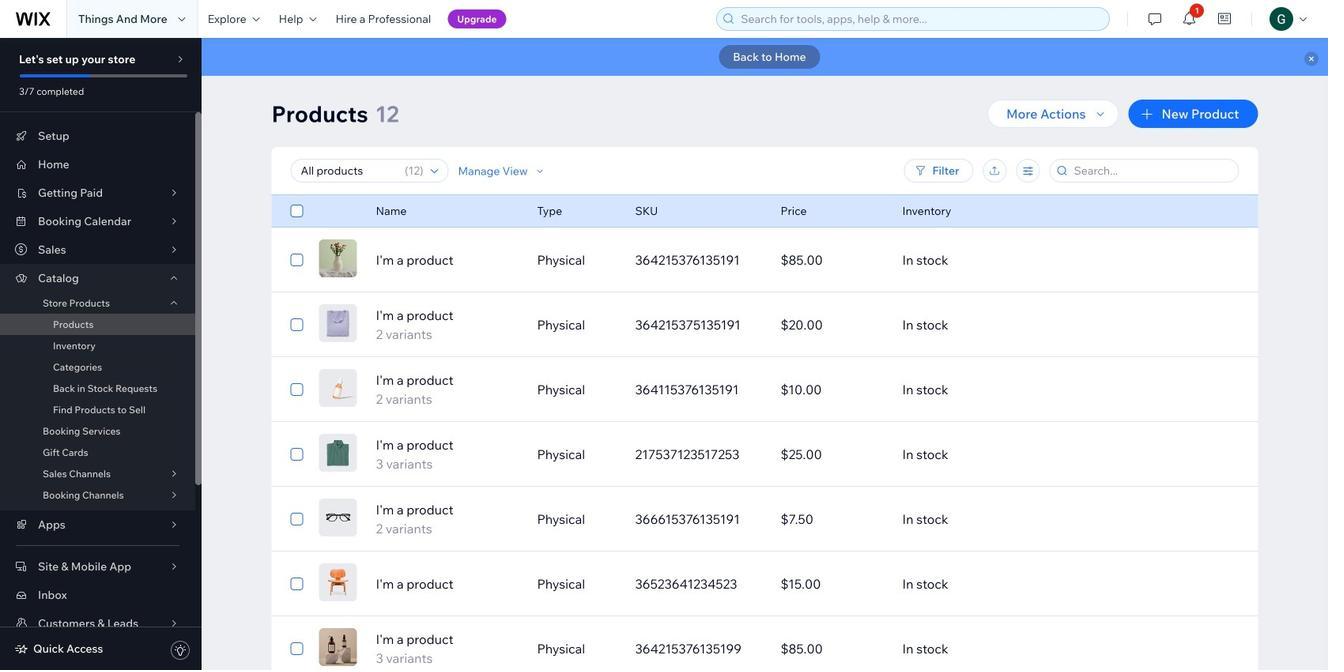Task type: vqa. For each thing, say whether or not it's contained in the screenshot.
I'm a product associated with 36523641234523
no



Task type: describe. For each thing, give the bounding box(es) containing it.
Unsaved view field
[[296, 160, 400, 182]]

sidebar element
[[0, 38, 202, 671]]

Search... field
[[1070, 160, 1234, 182]]



Task type: locate. For each thing, give the bounding box(es) containing it.
alert
[[202, 38, 1329, 76]]

None checkbox
[[291, 251, 303, 270], [291, 445, 303, 464], [291, 510, 303, 529], [291, 575, 303, 594], [291, 251, 303, 270], [291, 445, 303, 464], [291, 510, 303, 529], [291, 575, 303, 594]]

Search for tools, apps, help & more... field
[[736, 8, 1105, 30]]

None checkbox
[[291, 202, 303, 221], [291, 316, 303, 335], [291, 380, 303, 399], [291, 640, 303, 659], [291, 202, 303, 221], [291, 316, 303, 335], [291, 380, 303, 399], [291, 640, 303, 659]]



